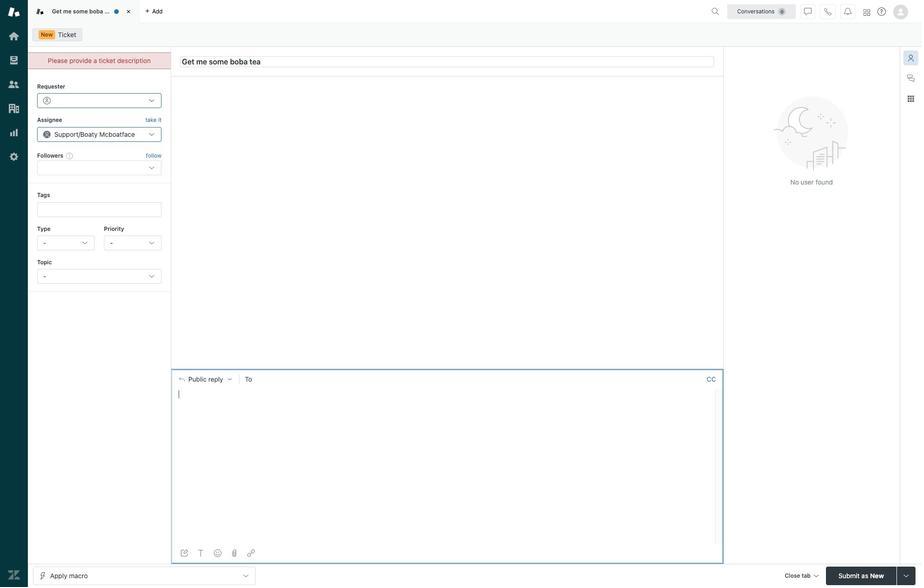 Task type: locate. For each thing, give the bounding box(es) containing it.
insert emojis image
[[214, 550, 222, 558]]

tabs tab list
[[28, 0, 708, 23]]

zendesk products image
[[864, 9, 871, 16]]

tab
[[28, 0, 139, 23]]

get started image
[[8, 30, 20, 42]]

customers image
[[8, 78, 20, 91]]

format text image
[[197, 550, 205, 558]]

notifications image
[[845, 8, 852, 15]]

customer context image
[[908, 54, 915, 62]]

reporting image
[[8, 127, 20, 139]]

main element
[[0, 0, 28, 588]]

get help image
[[878, 7, 887, 16]]

views image
[[8, 54, 20, 66]]

Public reply composer text field
[[175, 389, 713, 409]]

draft mode image
[[181, 550, 188, 558]]



Task type: describe. For each thing, give the bounding box(es) containing it.
zendesk support image
[[8, 6, 20, 18]]

add attachment image
[[231, 550, 238, 558]]

secondary element
[[28, 26, 923, 44]]

minimize composer image
[[444, 366, 451, 373]]

Subject field
[[180, 56, 715, 67]]

organizations image
[[8, 103, 20, 115]]

apps image
[[908, 95, 915, 103]]

button displays agent's chat status as invisible. image
[[805, 8, 812, 15]]

zendesk image
[[8, 570, 20, 582]]

close image
[[124, 7, 133, 16]]

info on adding followers image
[[66, 152, 74, 160]]

admin image
[[8, 151, 20, 163]]

add link (cmd k) image
[[248, 550, 255, 558]]



Task type: vqa. For each thing, say whether or not it's contained in the screenshot.
Format Text icon
yes



